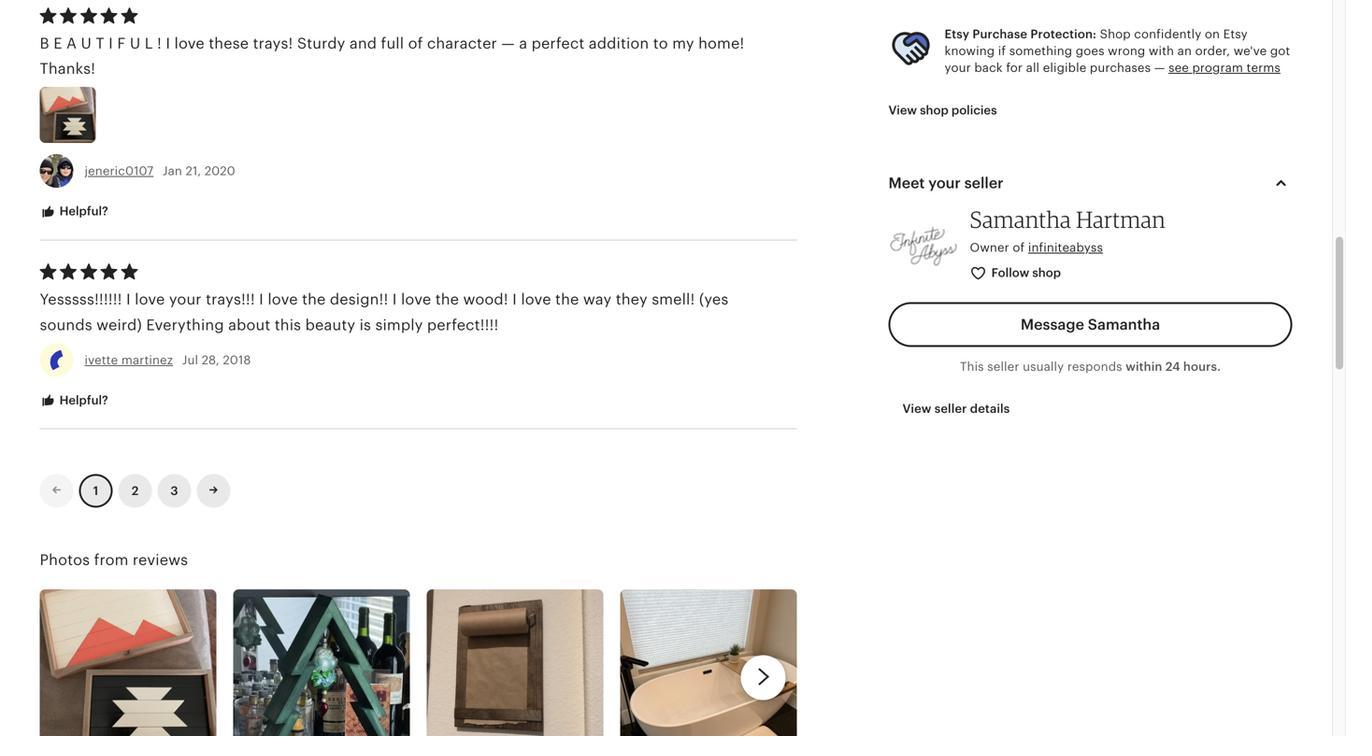 Task type: vqa. For each thing, say whether or not it's contained in the screenshot.
first & from the right
no



Task type: locate. For each thing, give the bounding box(es) containing it.
view seller details
[[903, 402, 1010, 416]]

etsy up we've
[[1224, 27, 1248, 41]]

about
[[228, 317, 271, 334]]

view shop policies
[[889, 103, 997, 117]]

0 vertical spatial your
[[945, 61, 971, 75]]

these
[[209, 35, 249, 52]]

2020
[[204, 164, 235, 178]]

your down knowing
[[945, 61, 971, 75]]

order,
[[1195, 44, 1231, 58]]

— left a
[[501, 35, 515, 52]]

sturdy
[[297, 35, 345, 52]]

and
[[350, 35, 377, 52]]

shop
[[920, 103, 949, 117], [1033, 266, 1061, 280]]

a
[[519, 35, 528, 52]]

24
[[1166, 360, 1181, 374]]

shop inside follow shop button
[[1033, 266, 1061, 280]]

2 helpful? button from the top
[[26, 384, 122, 418]]

0 vertical spatial helpful? button
[[26, 195, 122, 229]]

seller for view seller details
[[935, 402, 967, 416]]

samantha
[[970, 206, 1071, 233], [1088, 316, 1160, 333]]

—
[[501, 35, 515, 52], [1154, 61, 1165, 75]]

of
[[408, 35, 423, 52], [1013, 241, 1025, 255]]

love right !
[[174, 35, 205, 52]]

l
[[145, 35, 153, 52]]

2 helpful? from the top
[[57, 394, 108, 408]]

your right meet
[[929, 175, 961, 192]]

2018
[[223, 353, 251, 367]]

seller
[[965, 175, 1004, 192], [988, 360, 1020, 374], [935, 402, 967, 416]]

perfect
[[532, 35, 585, 52]]

3
[[171, 484, 178, 498]]

this
[[275, 317, 301, 334]]

hartman
[[1076, 206, 1166, 233]]

weird)
[[96, 317, 142, 334]]

protection:
[[1031, 27, 1097, 41]]

samantha up within
[[1088, 316, 1160, 333]]

see
[[1169, 61, 1189, 75]]

seller up owner
[[965, 175, 1004, 192]]

0 horizontal spatial u
[[81, 35, 92, 52]]

helpful? down the jeneric0107
[[57, 204, 108, 218]]

f
[[117, 35, 126, 52]]

responds
[[1068, 360, 1123, 374]]

sounds
[[40, 317, 92, 334]]

seller left the details
[[935, 402, 967, 416]]

1 vertical spatial view
[[903, 402, 932, 416]]

owner
[[970, 241, 1010, 255]]

1 horizontal spatial of
[[1013, 241, 1025, 255]]

shop for view
[[920, 103, 949, 117]]

etsy purchase protection:
[[945, 27, 1097, 41]]

seller right this
[[988, 360, 1020, 374]]

helpful? down ivette
[[57, 394, 108, 408]]

0 vertical spatial seller
[[965, 175, 1004, 192]]

beauty
[[305, 317, 355, 334]]

1 vertical spatial —
[[1154, 61, 1165, 75]]

martinez
[[121, 353, 173, 367]]

1 vertical spatial samantha
[[1088, 316, 1160, 333]]

2 vertical spatial seller
[[935, 402, 967, 416]]

love
[[174, 35, 205, 52], [135, 291, 165, 308], [268, 291, 298, 308], [401, 291, 431, 308], [521, 291, 551, 308]]

helpful? button down ivette
[[26, 384, 122, 418]]

1 u from the left
[[81, 35, 92, 52]]

b
[[40, 35, 49, 52]]

0 vertical spatial samantha
[[970, 206, 1071, 233]]

seller for this seller usually responds within 24 hours.
[[988, 360, 1020, 374]]

your
[[945, 61, 971, 75], [929, 175, 961, 192], [169, 291, 202, 308]]

purchases
[[1090, 61, 1151, 75]]

i up about
[[259, 291, 264, 308]]

0 horizontal spatial of
[[408, 35, 423, 52]]

1 vertical spatial seller
[[988, 360, 1020, 374]]

of right full
[[408, 35, 423, 52]]

2 link
[[118, 475, 152, 508]]

u
[[81, 35, 92, 52], [130, 35, 141, 52]]

samantha up owner
[[970, 206, 1071, 233]]

0 horizontal spatial shop
[[920, 103, 949, 117]]

0 horizontal spatial etsy
[[945, 27, 970, 41]]

1 horizontal spatial the
[[435, 291, 459, 308]]

your inside shop confidently on etsy knowing if something goes wrong with an order, we've got your back for all eligible purchases —
[[945, 61, 971, 75]]

0 horizontal spatial samantha
[[970, 206, 1071, 233]]

infiniteabyss
[[1028, 241, 1103, 255]]

1 vertical spatial of
[[1013, 241, 1025, 255]]

etsy inside shop confidently on etsy knowing if something goes wrong with an order, we've got your back for all eligible purchases —
[[1224, 27, 1248, 41]]

on
[[1205, 27, 1220, 41]]

3 link
[[158, 475, 191, 508]]

view left the details
[[903, 402, 932, 416]]

way
[[583, 291, 612, 308]]

1 vertical spatial shop
[[1033, 266, 1061, 280]]

1 vertical spatial your
[[929, 175, 961, 192]]

we've
[[1234, 44, 1267, 58]]

love right wood!
[[521, 291, 551, 308]]

purchase
[[973, 27, 1028, 41]]

1 horizontal spatial etsy
[[1224, 27, 1248, 41]]

3 the from the left
[[555, 291, 579, 308]]

1 vertical spatial helpful?
[[57, 394, 108, 408]]

shop
[[1100, 27, 1131, 41]]

0 vertical spatial of
[[408, 35, 423, 52]]

an
[[1178, 44, 1192, 58]]

helpful?
[[57, 204, 108, 218], [57, 394, 108, 408]]

all
[[1026, 61, 1040, 75]]

reviews
[[133, 552, 188, 569]]

helpful? button down "jeneric0107" link
[[26, 195, 122, 229]]

shop inside view shop policies button
[[920, 103, 949, 117]]

0 vertical spatial —
[[501, 35, 515, 52]]

usually
[[1023, 360, 1064, 374]]

shop down infiniteabyss
[[1033, 266, 1061, 280]]

follow shop
[[992, 266, 1061, 280]]

wood!
[[463, 291, 508, 308]]

1 horizontal spatial —
[[1154, 61, 1165, 75]]

2 u from the left
[[130, 35, 141, 52]]

1 helpful? from the top
[[57, 204, 108, 218]]

of up follow shop button
[[1013, 241, 1025, 255]]

the left way
[[555, 291, 579, 308]]

e
[[53, 35, 62, 52]]

1 vertical spatial helpful? button
[[26, 384, 122, 418]]

!
[[157, 35, 162, 52]]

0 horizontal spatial —
[[501, 35, 515, 52]]

0 vertical spatial view
[[889, 103, 917, 117]]

0 vertical spatial shop
[[920, 103, 949, 117]]

shop left policies
[[920, 103, 949, 117]]

1 helpful? button from the top
[[26, 195, 122, 229]]

shop for follow
[[1033, 266, 1061, 280]]

jeneric0107 added a photo of their purchase image
[[40, 87, 96, 143]]

etsy up knowing
[[945, 27, 970, 41]]

the up perfect!!!!
[[435, 291, 459, 308]]

full
[[381, 35, 404, 52]]

meet
[[889, 175, 925, 192]]

1 horizontal spatial samantha
[[1088, 316, 1160, 333]]

u left l
[[130, 35, 141, 52]]

see program terms
[[1169, 61, 1281, 75]]

1 horizontal spatial u
[[130, 35, 141, 52]]

the
[[302, 291, 326, 308], [435, 291, 459, 308], [555, 291, 579, 308]]

your up everything
[[169, 291, 202, 308]]

everything
[[146, 317, 224, 334]]

helpful? for 2nd helpful? button from the top of the page
[[57, 394, 108, 408]]

for
[[1006, 61, 1023, 75]]

t
[[96, 35, 104, 52]]

— down with
[[1154, 61, 1165, 75]]

view for view shop policies
[[889, 103, 917, 117]]

i left 'f'
[[109, 35, 113, 52]]

2 horizontal spatial the
[[555, 291, 579, 308]]

the up beauty at the top left of page
[[302, 291, 326, 308]]

view inside button
[[889, 103, 917, 117]]

0 horizontal spatial the
[[302, 291, 326, 308]]

0 vertical spatial helpful?
[[57, 204, 108, 218]]

etsy
[[945, 27, 970, 41], [1224, 27, 1248, 41]]

view left policies
[[889, 103, 917, 117]]

1 horizontal spatial shop
[[1033, 266, 1061, 280]]

jeneric0107 link
[[85, 164, 154, 178]]

u left t in the left of the page
[[81, 35, 92, 52]]

this seller usually responds within 24 hours.
[[960, 360, 1221, 374]]

2 vertical spatial your
[[169, 291, 202, 308]]

2 etsy from the left
[[1224, 27, 1248, 41]]

follow
[[992, 266, 1030, 280]]

2
[[132, 484, 139, 498]]



Task type: describe. For each thing, give the bounding box(es) containing it.
within
[[1126, 360, 1163, 374]]

i right wood!
[[512, 291, 517, 308]]

perfect!!!!
[[427, 317, 499, 334]]

something
[[1010, 44, 1073, 58]]

eligible
[[1043, 61, 1087, 75]]

view shop policies button
[[875, 93, 1011, 127]]

love up simply
[[401, 291, 431, 308]]

addition
[[589, 35, 649, 52]]

ivette martinez link
[[85, 353, 173, 367]]

seller inside dropdown button
[[965, 175, 1004, 192]]

1 etsy from the left
[[945, 27, 970, 41]]

from
[[94, 552, 129, 569]]

to
[[653, 35, 668, 52]]

a
[[66, 35, 77, 52]]

1 link
[[79, 475, 113, 508]]

samantha inside "message samantha" "button"
[[1088, 316, 1160, 333]]

policies
[[952, 103, 997, 117]]

love up weird)
[[135, 291, 165, 308]]

follow shop button
[[956, 256, 1077, 291]]

samantha hartman owner of infiniteabyss
[[970, 206, 1166, 255]]

see program terms link
[[1169, 61, 1281, 75]]

they
[[616, 291, 648, 308]]

b e a u t i f u l ! i love these trays! sturdy and full of character — a perfect addition to my home! thanks!
[[40, 35, 745, 77]]

yesssss!!!!!!
[[40, 291, 122, 308]]

this
[[960, 360, 984, 374]]

my
[[672, 35, 694, 52]]

of inside samantha hartman owner of infiniteabyss
[[1013, 241, 1025, 255]]

i up simply
[[392, 291, 397, 308]]

1
[[93, 484, 98, 498]]

— inside b e a u t i f u l ! i love these trays! sturdy and full of character — a perfect addition to my home! thanks!
[[501, 35, 515, 52]]

21,
[[186, 164, 201, 178]]

helpful? for second helpful? button from the bottom
[[57, 204, 108, 218]]

shop confidently on etsy knowing if something goes wrong with an order, we've got your back for all eligible purchases —
[[945, 27, 1291, 75]]

of inside b e a u t i f u l ! i love these trays! sturdy and full of character — a perfect addition to my home! thanks!
[[408, 35, 423, 52]]

2 the from the left
[[435, 291, 459, 308]]

your inside yesssss!!!!!! i love your  trays!!! i love the design!! i love the wood! i love the way they smell! (yes sounds weird) everything about this beauty is simply perfect!!!!
[[169, 291, 202, 308]]

photos
[[40, 552, 90, 569]]

details
[[970, 402, 1010, 416]]

back
[[975, 61, 1003, 75]]

jul
[[182, 353, 198, 367]]

wrong
[[1108, 44, 1146, 58]]

message samantha button
[[889, 302, 1293, 347]]

1 the from the left
[[302, 291, 326, 308]]

i up weird)
[[126, 291, 131, 308]]

confidently
[[1134, 27, 1202, 41]]

thanks!
[[40, 60, 95, 77]]

samantha hartman image
[[889, 211, 959, 281]]

meet your seller
[[889, 175, 1004, 192]]

got
[[1270, 44, 1291, 58]]

hours.
[[1184, 360, 1221, 374]]

yesssss!!!!!! i love your  trays!!! i love the design!! i love the wood! i love the way they smell! (yes sounds weird) everything about this beauty is simply perfect!!!!
[[40, 291, 729, 334]]

trays!
[[253, 35, 293, 52]]

simply
[[375, 317, 423, 334]]

your inside dropdown button
[[929, 175, 961, 192]]

character
[[427, 35, 497, 52]]

view seller details link
[[889, 392, 1024, 426]]

28,
[[202, 353, 220, 367]]

if
[[998, 44, 1006, 58]]

view for view seller details
[[903, 402, 932, 416]]

infiniteabyss link
[[1028, 241, 1103, 255]]

samantha inside samantha hartman owner of infiniteabyss
[[970, 206, 1071, 233]]

with
[[1149, 44, 1174, 58]]

jeneric0107 jan 21, 2020
[[85, 164, 235, 178]]

meet your seller button
[[872, 161, 1309, 206]]

message
[[1021, 316, 1084, 333]]

goes
[[1076, 44, 1105, 58]]

knowing
[[945, 44, 995, 58]]

— inside shop confidently on etsy knowing if something goes wrong with an order, we've got your back for all eligible purchases —
[[1154, 61, 1165, 75]]

photos from reviews
[[40, 552, 188, 569]]

home!
[[699, 35, 745, 52]]

program
[[1193, 61, 1244, 75]]

love inside b e a u t i f u l ! i love these trays! sturdy and full of character — a perfect addition to my home! thanks!
[[174, 35, 205, 52]]

ivette martinez jul 28, 2018
[[85, 353, 251, 367]]

terms
[[1247, 61, 1281, 75]]

love up this at the top of page
[[268, 291, 298, 308]]

design!!
[[330, 291, 388, 308]]

ivette
[[85, 353, 118, 367]]

jeneric0107
[[85, 164, 154, 178]]

trays!!!
[[206, 291, 255, 308]]

message samantha
[[1021, 316, 1160, 333]]

(yes
[[699, 291, 729, 308]]

is
[[360, 317, 371, 334]]

i right !
[[166, 35, 170, 52]]



